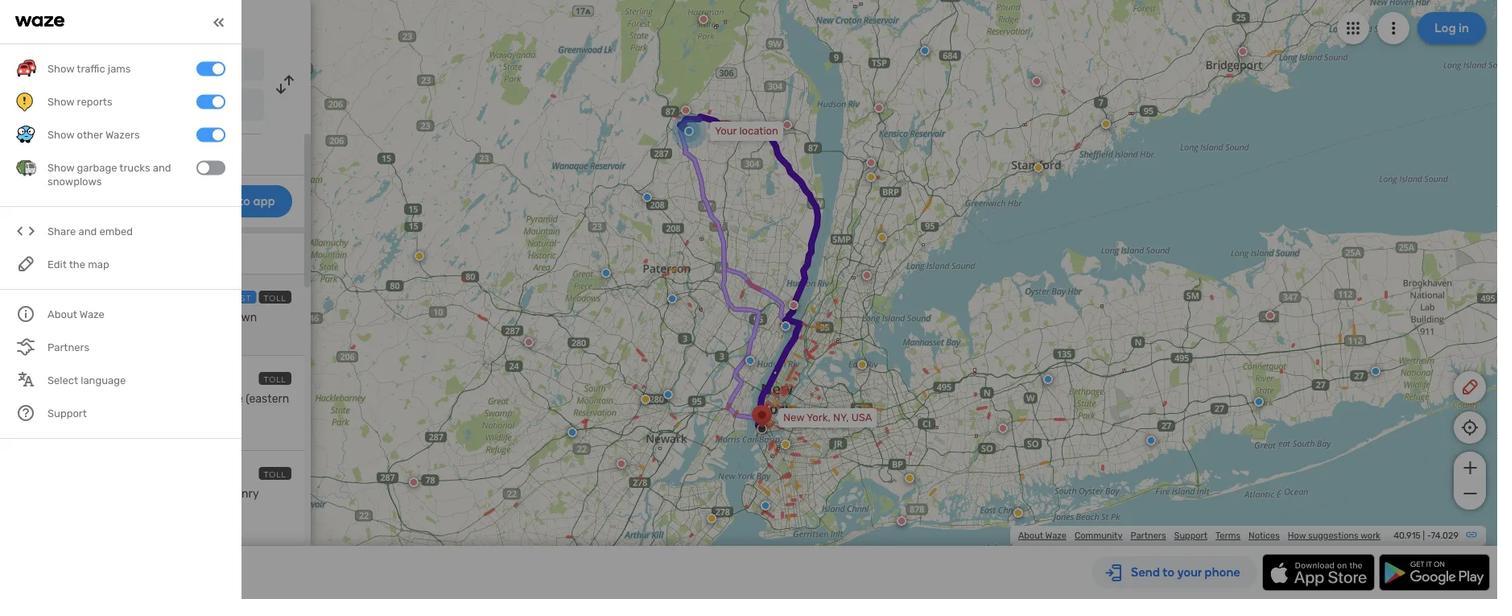 Task type: describe. For each thing, give the bounding box(es) containing it.
york,
[[807, 411, 831, 424]]

about waze community partners support terms notices how suggestions work
[[1019, 530, 1381, 541]]

pm
[[157, 374, 171, 386]]

sr- for 1h 16m
[[45, 392, 64, 405]]

share and embed
[[48, 225, 133, 237]]

pencil image
[[1461, 378, 1480, 397]]

spur)
[[45, 406, 72, 419]]

location image
[[16, 95, 35, 114]]

work
[[1361, 530, 1381, 541]]

s left manhattan
[[119, 501, 126, 514]]

1h for 1h 16m arrive at 2:51 pm
[[45, 370, 58, 387]]

16m
[[61, 370, 88, 387]]

at
[[124, 374, 133, 386]]

1 toll from the top
[[264, 293, 287, 303]]

3 toll from the top
[[264, 469, 287, 479]]

74.029
[[1431, 530, 1459, 541]]

95
[[148, 392, 161, 405]]

15m
[[61, 288, 88, 306]]

paramus; for toll
[[87, 487, 137, 500]]

ny, inside new york ny, usa
[[113, 101, 127, 112]]

17 for 1h 16m
[[64, 392, 75, 405]]

henry
[[227, 487, 259, 500]]

your location button
[[47, 48, 264, 81]]

driving directions
[[96, 13, 215, 30]]

sr- for toll
[[45, 487, 64, 500]]

ridgefield
[[75, 406, 127, 419]]

and
[[78, 225, 97, 237]]

directions
[[148, 13, 215, 30]]

suggestions
[[1308, 530, 1359, 541]]

s inside palisades interstate pkwy s orangetown 41.2 miles
[[183, 311, 190, 324]]

arrive
[[93, 374, 122, 386]]

code image
[[16, 221, 36, 241]]

pkwy inside palisades interstate pkwy s orangetown 41.2 miles
[[152, 311, 180, 324]]

palisades
[[45, 311, 95, 324]]

new york ny, usa
[[59, 99, 149, 113]]

2 toll from the top
[[264, 374, 287, 384]]

sr-17 s paramus; i-95 s • nj turnpike (eastern spur) ridgefield
[[45, 392, 289, 419]]

41.2
[[45, 330, 65, 341]]

community
[[1075, 530, 1123, 541]]

interstate
[[97, 311, 149, 324]]

your for your location new york, ny, usa
[[715, 125, 737, 137]]

i-
[[140, 392, 148, 405]]

support
[[1174, 530, 1208, 541]]

share
[[48, 225, 76, 237]]

new inside your location new york, ny, usa
[[783, 411, 805, 424]]

40.915 | -74.029
[[1394, 530, 1459, 541]]

support link
[[1174, 530, 1208, 541]]

1h for 1h 15m
[[45, 288, 58, 306]]

manhattan
[[129, 501, 186, 514]]

current location image
[[16, 55, 35, 74]]



Task type: locate. For each thing, give the bounding box(es) containing it.
0 vertical spatial ny,
[[113, 101, 127, 112]]

your location new york, ny, usa
[[715, 125, 872, 424]]

community link
[[1075, 530, 1123, 541]]

notices
[[1249, 530, 1280, 541]]

1 vertical spatial paramus;
[[87, 487, 137, 500]]

0 vertical spatial toll
[[264, 293, 287, 303]]

paramus; inside sr-17 s paramus; sr-4 e teaneck; henry hudson pkwy s manhattan
[[87, 487, 137, 500]]

usa right york
[[129, 101, 149, 112]]

1h 16m arrive at 2:51 pm
[[45, 370, 171, 387]]

ny, inside your location new york, ny, usa
[[833, 411, 849, 424]]

embed
[[99, 225, 133, 237]]

0 horizontal spatial ny,
[[113, 101, 127, 112]]

paramus; inside sr-17 s paramus; i-95 s • nj turnpike (eastern spur) ridgefield
[[87, 392, 137, 405]]

your inside your location button
[[59, 59, 82, 72]]

1h 15m
[[45, 288, 88, 306]]

location
[[85, 59, 127, 72], [739, 125, 779, 137]]

new left york,
[[783, 411, 805, 424]]

how
[[1288, 530, 1306, 541]]

ny, right york
[[113, 101, 127, 112]]

1 horizontal spatial location
[[739, 125, 779, 137]]

17 inside sr-17 s paramus; i-95 s • nj turnpike (eastern spur) ridgefield
[[64, 392, 75, 405]]

0 vertical spatial new
[[59, 99, 82, 113]]

notices link
[[1249, 530, 1280, 541]]

0 horizontal spatial location
[[85, 59, 127, 72]]

17 up hudson
[[64, 487, 75, 500]]

pkwy right hudson
[[88, 501, 116, 514]]

hudson
[[45, 501, 86, 514]]

e
[[169, 487, 176, 500]]

toll down "(eastern"
[[264, 469, 287, 479]]

terms
[[1216, 530, 1241, 541]]

0 vertical spatial 17
[[64, 392, 75, 405]]

location inside your location button
[[85, 59, 127, 72]]

0 vertical spatial your
[[59, 59, 82, 72]]

1 vertical spatial your
[[715, 125, 737, 137]]

|
[[1423, 530, 1425, 541]]

4
[[159, 487, 166, 500]]

s left •
[[164, 392, 171, 405]]

toll up "(eastern"
[[264, 374, 287, 384]]

1 paramus; from the top
[[87, 392, 137, 405]]

sr- up manhattan
[[140, 487, 159, 500]]

orangetown
[[193, 311, 257, 324]]

1 vertical spatial new
[[783, 411, 805, 424]]

0 vertical spatial 1h
[[45, 288, 58, 306]]

2
[[23, 372, 29, 385]]

about waze link
[[1019, 530, 1067, 541]]

2 17 from the top
[[64, 487, 75, 500]]

driving
[[96, 13, 144, 30]]

location for your location
[[85, 59, 127, 72]]

sr-17 s paramus; sr-4 e teaneck; henry hudson pkwy s manhattan
[[45, 487, 259, 514]]

2 1h from the top
[[45, 370, 58, 387]]

1 vertical spatial pkwy
[[88, 501, 116, 514]]

turnpike
[[198, 392, 243, 405]]

1 horizontal spatial your
[[715, 125, 737, 137]]

0 horizontal spatial usa
[[129, 101, 149, 112]]

s up hudson
[[78, 487, 85, 500]]

2 vertical spatial toll
[[264, 469, 287, 479]]

palisades interstate pkwy s orangetown 41.2 miles
[[45, 311, 257, 341]]

17 inside sr-17 s paramus; sr-4 e teaneck; henry hudson pkwy s manhattan
[[64, 487, 75, 500]]

1 horizontal spatial ny,
[[833, 411, 849, 424]]

s
[[183, 311, 190, 324], [78, 392, 85, 405], [164, 392, 171, 405], [78, 487, 85, 500], [119, 501, 126, 514]]

s down the '16m'
[[78, 392, 85, 405]]

zoom out image
[[1460, 484, 1480, 503]]

1h left the '16m'
[[45, 370, 58, 387]]

sr- inside sr-17 s paramus; i-95 s • nj turnpike (eastern spur) ridgefield
[[45, 392, 64, 405]]

how suggestions work link
[[1288, 530, 1381, 541]]

toll right best
[[264, 293, 287, 303]]

zoom in image
[[1460, 458, 1480, 477]]

your for your location
[[59, 59, 82, 72]]

17 up spur)
[[64, 392, 75, 405]]

(eastern
[[246, 392, 289, 405]]

1 vertical spatial usa
[[852, 411, 872, 424]]

miles
[[68, 330, 97, 341]]

pkwy inside sr-17 s paramus; sr-4 e teaneck; henry hudson pkwy s manhattan
[[88, 501, 116, 514]]

ny, right york,
[[833, 411, 849, 424]]

0 vertical spatial location
[[85, 59, 127, 72]]

your location
[[59, 59, 127, 72]]

40.915
[[1394, 530, 1421, 541]]

partners link
[[1131, 530, 1166, 541]]

17
[[64, 392, 75, 405], [64, 487, 75, 500]]

s left orangetown
[[183, 311, 190, 324]]

teaneck;
[[178, 487, 225, 500]]

1 horizontal spatial pkwy
[[152, 311, 180, 324]]

paramus; for 1h 16m
[[87, 392, 137, 405]]

paramus; up the 'ridgefield'
[[87, 392, 137, 405]]

1h
[[45, 288, 58, 306], [45, 370, 58, 387]]

1 vertical spatial 1h
[[45, 370, 58, 387]]

routes
[[12, 248, 47, 262]]

1 vertical spatial 17
[[64, 487, 75, 500]]

2:51
[[136, 374, 155, 386]]

ny,
[[113, 101, 127, 112], [833, 411, 849, 424]]

sr- up hudson
[[45, 487, 64, 500]]

about
[[1019, 530, 1044, 541]]

terms link
[[1216, 530, 1241, 541]]

0 horizontal spatial pkwy
[[88, 501, 116, 514]]

best
[[228, 293, 252, 303]]

0 horizontal spatial your
[[59, 59, 82, 72]]

•
[[174, 392, 178, 405]]

paramus; up manhattan
[[87, 487, 137, 500]]

1 horizontal spatial new
[[783, 411, 805, 424]]

nj
[[181, 392, 196, 405]]

1 17 from the top
[[64, 392, 75, 405]]

0 vertical spatial paramus;
[[87, 392, 137, 405]]

partners
[[1131, 530, 1166, 541]]

1 vertical spatial ny,
[[833, 411, 849, 424]]

toll
[[264, 293, 287, 303], [264, 374, 287, 384], [264, 469, 287, 479]]

17 for toll
[[64, 487, 75, 500]]

pkwy right interstate
[[152, 311, 180, 324]]

your inside your location new york, ny, usa
[[715, 125, 737, 137]]

1 1h from the top
[[45, 288, 58, 306]]

2 paramus; from the top
[[87, 487, 137, 500]]

1 vertical spatial toll
[[264, 374, 287, 384]]

location for your location new york, ny, usa
[[739, 125, 779, 137]]

usa inside your location new york, ny, usa
[[852, 411, 872, 424]]

0 vertical spatial usa
[[129, 101, 149, 112]]

sr- up spur)
[[45, 392, 64, 405]]

usa inside new york ny, usa
[[129, 101, 149, 112]]

new
[[59, 99, 82, 113], [783, 411, 805, 424]]

share and embed link
[[16, 215, 225, 248]]

link image
[[1465, 528, 1478, 541]]

-
[[1427, 530, 1431, 541]]

usa
[[129, 101, 149, 112], [852, 411, 872, 424]]

1h left 15m
[[45, 288, 58, 306]]

paramus;
[[87, 392, 137, 405], [87, 487, 137, 500]]

waze
[[1046, 530, 1067, 541]]

1 horizontal spatial usa
[[852, 411, 872, 424]]

new left york
[[59, 99, 82, 113]]

pkwy
[[152, 311, 180, 324], [88, 501, 116, 514]]

clock image
[[12, 143, 31, 162]]

1 vertical spatial location
[[739, 125, 779, 137]]

your
[[59, 59, 82, 72], [715, 125, 737, 137]]

sr-
[[45, 392, 64, 405], [45, 487, 64, 500], [140, 487, 159, 500]]

york
[[84, 99, 107, 113]]

0 horizontal spatial new
[[59, 99, 82, 113]]

location inside your location new york, ny, usa
[[739, 125, 779, 137]]

0 vertical spatial pkwy
[[152, 311, 180, 324]]

usa right york,
[[852, 411, 872, 424]]



Task type: vqa. For each thing, say whether or not it's contained in the screenshot.
the Navigation
no



